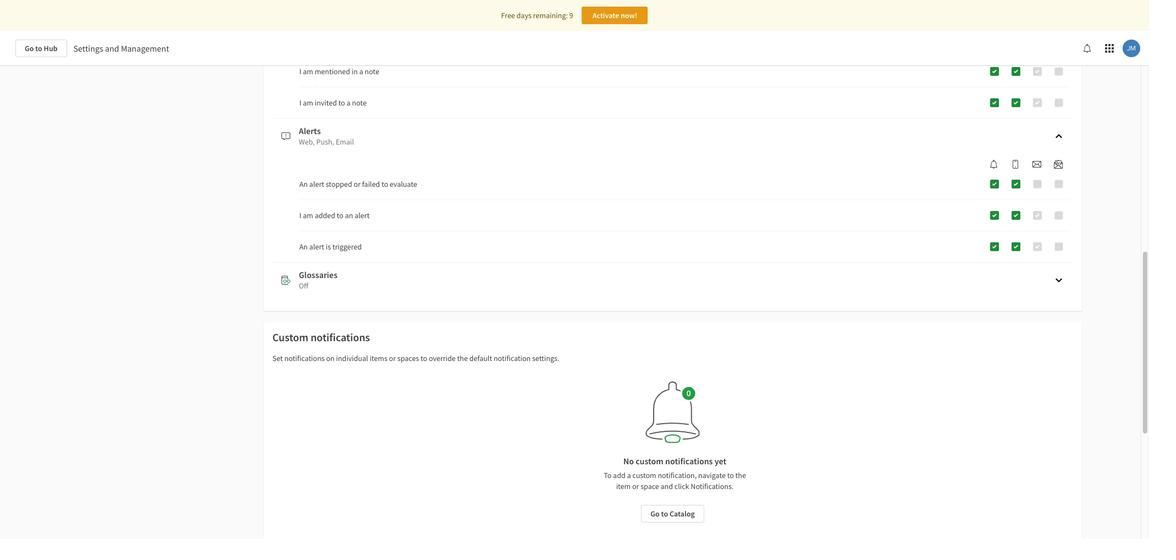 Task type: locate. For each thing, give the bounding box(es) containing it.
2 vertical spatial i
[[300, 211, 302, 221]]

management
[[121, 43, 169, 54]]

a right add
[[627, 471, 631, 481]]

alert right an
[[355, 211, 370, 221]]

a inside 'no custom notifications yet to add a custom notification, navigate to the item or space and click notifications.'
[[627, 471, 631, 481]]

2 vertical spatial alert
[[310, 242, 324, 252]]

i for i am mentioned in a note
[[300, 67, 302, 76]]

note right in
[[365, 67, 380, 76]]

a right in
[[360, 67, 363, 76]]

the
[[458, 354, 468, 364], [736, 471, 747, 481]]

notifications up notification,
[[666, 456, 713, 467]]

activate now!
[[593, 10, 638, 20]]

1 vertical spatial notifications
[[285, 354, 325, 364]]

in
[[352, 67, 358, 76]]

push notifications in qlik sense mobile image
[[1012, 160, 1020, 169]]

2 an from the top
[[300, 242, 308, 252]]

the inside 'no custom notifications yet to add a custom notification, navigate to the item or space and click notifications.'
[[736, 471, 747, 481]]

2 vertical spatial or
[[633, 482, 640, 492]]

3 i from the top
[[300, 211, 302, 221]]

invited
[[315, 98, 337, 108]]

notifications.
[[691, 482, 734, 492]]

alert
[[310, 179, 324, 189], [355, 211, 370, 221], [310, 242, 324, 252]]

off
[[299, 281, 309, 291]]

i
[[300, 67, 302, 76], [300, 98, 302, 108], [300, 211, 302, 221]]

2 horizontal spatial a
[[627, 471, 631, 481]]

to right invited
[[339, 98, 345, 108]]

0 horizontal spatial a
[[347, 98, 351, 108]]

and
[[105, 43, 119, 54], [661, 482, 673, 492]]

custom
[[636, 456, 664, 467], [633, 471, 657, 481]]

am left invited
[[303, 98, 313, 108]]

hub
[[44, 43, 58, 53]]

note for i am mentioned in a note
[[365, 67, 380, 76]]

note down in
[[352, 98, 367, 108]]

1 horizontal spatial go
[[651, 509, 660, 519]]

1 vertical spatial an
[[300, 242, 308, 252]]

alert left is
[[310, 242, 324, 252]]

or right item
[[633, 482, 640, 492]]

alert for an alert is triggered
[[310, 242, 324, 252]]

push notifications in qlik sense mobile element
[[1007, 160, 1025, 169]]

3 am from the top
[[303, 211, 313, 221]]

0 vertical spatial a
[[360, 67, 363, 76]]

0 vertical spatial and
[[105, 43, 119, 54]]

0 vertical spatial notifications
[[311, 331, 370, 344]]

the left 'default'
[[458, 354, 468, 364]]

custom right no
[[636, 456, 664, 467]]

1 am from the top
[[303, 67, 313, 76]]

1 vertical spatial i
[[300, 98, 302, 108]]

an for an alert stopped or failed to evaluate
[[300, 179, 308, 189]]

an alert is triggered
[[300, 242, 362, 252]]

2 am from the top
[[303, 98, 313, 108]]

custom up space
[[633, 471, 657, 481]]

notifications sent to your email element
[[1029, 160, 1046, 169]]

am for invited
[[303, 98, 313, 108]]

alert left stopped
[[310, 179, 324, 189]]

0 horizontal spatial the
[[458, 354, 468, 364]]

an left is
[[300, 242, 308, 252]]

and left click
[[661, 482, 673, 492]]

glossaries
[[299, 270, 338, 281]]

1 horizontal spatial and
[[661, 482, 673, 492]]

1 vertical spatial the
[[736, 471, 747, 481]]

custom notifications
[[273, 331, 370, 344]]

1 vertical spatial a
[[347, 98, 351, 108]]

note
[[365, 67, 380, 76], [352, 98, 367, 108]]

0 vertical spatial an
[[300, 179, 308, 189]]

and right settings
[[105, 43, 119, 54]]

a for in
[[360, 67, 363, 76]]

or
[[354, 179, 361, 189], [389, 354, 396, 364], [633, 482, 640, 492]]

am left added
[[303, 211, 313, 221]]

am left mentioned
[[303, 67, 313, 76]]

2 vertical spatial am
[[303, 211, 313, 221]]

settings.
[[533, 354, 560, 364]]

1 vertical spatial go
[[651, 509, 660, 519]]

catalog
[[670, 509, 695, 519]]

notifications up on
[[311, 331, 370, 344]]

1 vertical spatial alert
[[355, 211, 370, 221]]

0 horizontal spatial or
[[354, 179, 361, 189]]

1 i from the top
[[300, 67, 302, 76]]

to right failed
[[382, 179, 388, 189]]

go inside button
[[651, 509, 660, 519]]

1 vertical spatial am
[[303, 98, 313, 108]]

i for i am invited to a note
[[300, 98, 302, 108]]

go left hub
[[25, 43, 34, 53]]

go left the catalog
[[651, 509, 660, 519]]

notifications
[[311, 331, 370, 344], [285, 354, 325, 364], [666, 456, 713, 467]]

1 horizontal spatial the
[[736, 471, 747, 481]]

triggered
[[333, 242, 362, 252]]

i left mentioned
[[300, 67, 302, 76]]

navigate
[[699, 471, 726, 481]]

0 vertical spatial i
[[300, 67, 302, 76]]

1 an from the top
[[300, 179, 308, 189]]

to left the catalog
[[662, 509, 669, 519]]

or right items
[[389, 354, 396, 364]]

custom notifications main content
[[0, 0, 1150, 540]]

activate now! link
[[582, 7, 648, 24]]

a right invited
[[347, 98, 351, 108]]

notifications down custom in the bottom of the page
[[285, 354, 325, 364]]

0 vertical spatial am
[[303, 67, 313, 76]]

0 vertical spatial go
[[25, 43, 34, 53]]

days
[[517, 10, 532, 20]]

am
[[303, 67, 313, 76], [303, 98, 313, 108], [303, 211, 313, 221]]

2 i from the top
[[300, 98, 302, 108]]

an left stopped
[[300, 179, 308, 189]]

to
[[35, 43, 42, 53], [339, 98, 345, 108], [382, 179, 388, 189], [337, 211, 344, 221], [421, 354, 428, 364], [728, 471, 734, 481], [662, 509, 669, 519]]

go
[[25, 43, 34, 53], [651, 509, 660, 519]]

or left failed
[[354, 179, 361, 189]]

0 vertical spatial note
[[365, 67, 380, 76]]

alerts web, push, email
[[299, 125, 354, 147]]

1 horizontal spatial a
[[360, 67, 363, 76]]

to right "navigate"
[[728, 471, 734, 481]]

0 horizontal spatial and
[[105, 43, 119, 54]]

a
[[360, 67, 363, 76], [347, 98, 351, 108], [627, 471, 631, 481]]

i left invited
[[300, 98, 302, 108]]

2 vertical spatial a
[[627, 471, 631, 481]]

free days remaining: 9
[[502, 10, 574, 20]]

2 vertical spatial notifications
[[666, 456, 713, 467]]

stopped
[[326, 179, 352, 189]]

1 horizontal spatial or
[[389, 354, 396, 364]]

an
[[300, 179, 308, 189], [300, 242, 308, 252]]

am for added
[[303, 211, 313, 221]]

2 horizontal spatial or
[[633, 482, 640, 492]]

1 vertical spatial note
[[352, 98, 367, 108]]

the right "navigate"
[[736, 471, 747, 481]]

item
[[617, 482, 631, 492]]

notifications for custom
[[311, 331, 370, 344]]

failed
[[362, 179, 380, 189]]

i left added
[[300, 211, 302, 221]]

notifications for set
[[285, 354, 325, 364]]

now!
[[621, 10, 638, 20]]

0 horizontal spatial go
[[25, 43, 34, 53]]

an for an alert is triggered
[[300, 242, 308, 252]]

note for i am invited to a note
[[352, 98, 367, 108]]

spaces
[[398, 354, 419, 364]]

notifications when using qlik sense in a browser element
[[986, 160, 1003, 169]]

1 vertical spatial and
[[661, 482, 673, 492]]

0 vertical spatial alert
[[310, 179, 324, 189]]

to right spaces
[[421, 354, 428, 364]]



Task type: describe. For each thing, give the bounding box(es) containing it.
9
[[570, 10, 574, 20]]

added
[[315, 211, 335, 221]]

mentioned
[[315, 67, 350, 76]]

to inside button
[[662, 509, 669, 519]]

remaining:
[[533, 10, 568, 20]]

notifications bundled in a daily email digest element
[[1050, 160, 1068, 169]]

notifications sent to your email image
[[1033, 160, 1042, 169]]

default
[[470, 354, 493, 364]]

i am added to an alert
[[300, 211, 370, 221]]

0 vertical spatial custom
[[636, 456, 664, 467]]

set
[[273, 354, 283, 364]]

no custom notifications yet to add a custom notification, navigate to the item or space and click notifications.
[[604, 456, 747, 492]]

i am mentioned in a note
[[300, 67, 380, 76]]

activate
[[593, 10, 620, 20]]

add
[[614, 471, 626, 481]]

to
[[604, 471, 612, 481]]

no
[[624, 456, 634, 467]]

an
[[345, 211, 353, 221]]

space
[[641, 482, 660, 492]]

glossaries off
[[299, 270, 338, 291]]

go to hub
[[25, 43, 58, 53]]

custom
[[273, 331, 309, 344]]

0 vertical spatial or
[[354, 179, 361, 189]]

notification,
[[658, 471, 697, 481]]

go to catalog button
[[642, 506, 705, 523]]

notifications bundled in a daily email digest image
[[1054, 160, 1063, 169]]

i am invited to a note
[[300, 98, 367, 108]]

evaluate
[[390, 179, 417, 189]]

on
[[326, 354, 335, 364]]

to left an
[[337, 211, 344, 221]]

web,
[[299, 137, 315, 147]]

notifications when using qlik sense in a browser image
[[990, 160, 999, 169]]

go to catalog
[[651, 509, 695, 519]]

go for go to hub
[[25, 43, 34, 53]]

is
[[326, 242, 331, 252]]

click
[[675, 482, 690, 492]]

settings and management
[[73, 43, 169, 54]]

1 vertical spatial custom
[[633, 471, 657, 481]]

0 vertical spatial the
[[458, 354, 468, 364]]

set notifications on individual items or spaces to override the default notification settings.
[[273, 354, 560, 364]]

1 vertical spatial or
[[389, 354, 396, 364]]

jeremy miller image
[[1123, 40, 1141, 57]]

settings
[[73, 43, 103, 54]]

override
[[429, 354, 456, 364]]

email
[[336, 137, 354, 147]]

and inside 'no custom notifications yet to add a custom notification, navigate to the item or space and click notifications.'
[[661, 482, 673, 492]]

a for to
[[347, 98, 351, 108]]

am for mentioned
[[303, 67, 313, 76]]

alerts
[[299, 125, 321, 136]]

notification
[[494, 354, 531, 364]]

yet
[[715, 456, 727, 467]]

items
[[370, 354, 388, 364]]

go to hub link
[[15, 40, 67, 57]]

free
[[502, 10, 515, 20]]

alert for an alert stopped or failed to evaluate
[[310, 179, 324, 189]]

to left hub
[[35, 43, 42, 53]]

or inside 'no custom notifications yet to add a custom notification, navigate to the item or space and click notifications.'
[[633, 482, 640, 492]]

an alert stopped or failed to evaluate
[[300, 179, 417, 189]]

i for i am added to an alert
[[300, 211, 302, 221]]

go for go to catalog
[[651, 509, 660, 519]]

notifications inside 'no custom notifications yet to add a custom notification, navigate to the item or space and click notifications.'
[[666, 456, 713, 467]]

individual
[[336, 354, 368, 364]]

push,
[[317, 137, 334, 147]]

to inside 'no custom notifications yet to add a custom notification, navigate to the item or space and click notifications.'
[[728, 471, 734, 481]]



Task type: vqa. For each thing, say whether or not it's contained in the screenshot.
Reload an app and notify your team on Slack "Reload"
no



